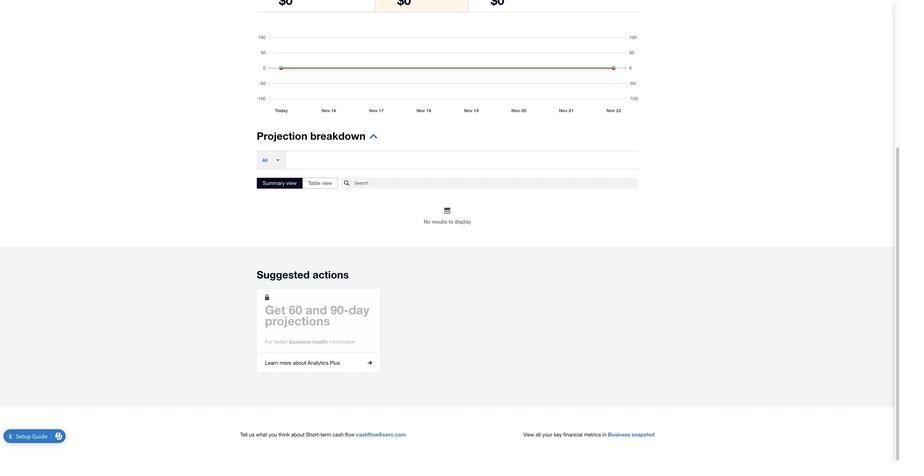 Task type: vqa. For each thing, say whether or not it's contained in the screenshot.
Harbourside
no



Task type: locate. For each thing, give the bounding box(es) containing it.
and
[[306, 303, 327, 317]]

table view
[[308, 180, 332, 186]]

about right the more at the left of page
[[293, 360, 306, 366]]

view
[[286, 180, 297, 186], [322, 180, 332, 186]]

view all your key financial metrics in business snapshot
[[523, 432, 655, 438]]

all
[[536, 432, 541, 438]]

0 horizontal spatial view
[[286, 180, 297, 186]]

1 horizontal spatial view
[[322, 180, 332, 186]]

breakdown
[[310, 130, 366, 142]]

all button
[[257, 151, 285, 169]]

in
[[602, 432, 606, 438]]

think
[[279, 432, 290, 438]]

metrics
[[584, 432, 601, 438]]

actions
[[313, 269, 349, 281]]

90-
[[330, 303, 349, 317]]

business
[[608, 432, 630, 438]]

1 vertical spatial about
[[291, 432, 305, 438]]

projection
[[257, 130, 307, 142]]

2 view from the left
[[322, 180, 332, 186]]

about right think
[[291, 432, 305, 438]]

cashflow@xero.com
[[356, 432, 406, 438]]

more
[[280, 360, 291, 366]]

financial
[[563, 432, 582, 438]]

business
[[289, 339, 311, 345]]

view right summary
[[286, 180, 297, 186]]

view for summary view
[[286, 180, 297, 186]]

view right table
[[322, 180, 332, 186]]

view for table view
[[322, 180, 332, 186]]

no
[[424, 219, 430, 225]]

your
[[542, 432, 552, 438]]

about
[[293, 360, 306, 366], [291, 432, 305, 438]]

learn
[[265, 360, 278, 366]]

1 view from the left
[[286, 180, 297, 186]]

0 vertical spatial about
[[293, 360, 306, 366]]

display
[[455, 219, 471, 225]]

projection breakdown button
[[257, 130, 377, 147]]

Search for a document search field
[[354, 178, 638, 189]]

learn more about analytics plus button
[[257, 353, 380, 373]]

for better business health information
[[265, 339, 355, 345]]

summary view
[[263, 180, 297, 186]]



Task type: describe. For each thing, give the bounding box(es) containing it.
you
[[269, 432, 277, 438]]

cashflow@xero.com link
[[356, 432, 406, 438]]

about inside tell us what you think about short-term cash flow cashflow@xero.com
[[291, 432, 305, 438]]

view
[[523, 432, 534, 438]]

60
[[289, 303, 302, 317]]

projections
[[265, 314, 330, 328]]

snapshot
[[632, 432, 655, 438]]

information
[[329, 339, 355, 345]]

day
[[349, 303, 369, 317]]

results
[[432, 219, 447, 225]]

learn more about analytics plus
[[265, 360, 340, 366]]

suggested actions
[[257, 269, 349, 281]]

for
[[265, 339, 273, 345]]

tell us what you think about short-term cash flow cashflow@xero.com
[[240, 432, 406, 438]]

key
[[554, 432, 562, 438]]

summary
[[263, 180, 285, 186]]

all
[[262, 157, 268, 163]]

projection breakdown view option group
[[257, 178, 338, 189]]

what
[[256, 432, 267, 438]]

table
[[308, 180, 320, 186]]

get
[[265, 303, 285, 317]]

projection breakdown
[[257, 130, 366, 142]]

no results to display
[[424, 219, 471, 225]]

health
[[313, 339, 328, 345]]

term
[[321, 432, 331, 438]]

analytics
[[308, 360, 329, 366]]

short-
[[306, 432, 321, 438]]

plus
[[330, 360, 340, 366]]

about inside 'button'
[[293, 360, 306, 366]]

to
[[449, 219, 453, 225]]

get 60 and 90-day projections
[[265, 303, 369, 328]]

tell
[[240, 432, 248, 438]]

cash
[[333, 432, 344, 438]]

us
[[249, 432, 255, 438]]

business snapshot link
[[608, 432, 655, 438]]

suggested
[[257, 269, 310, 281]]

better
[[274, 339, 288, 345]]

flow
[[345, 432, 355, 438]]



